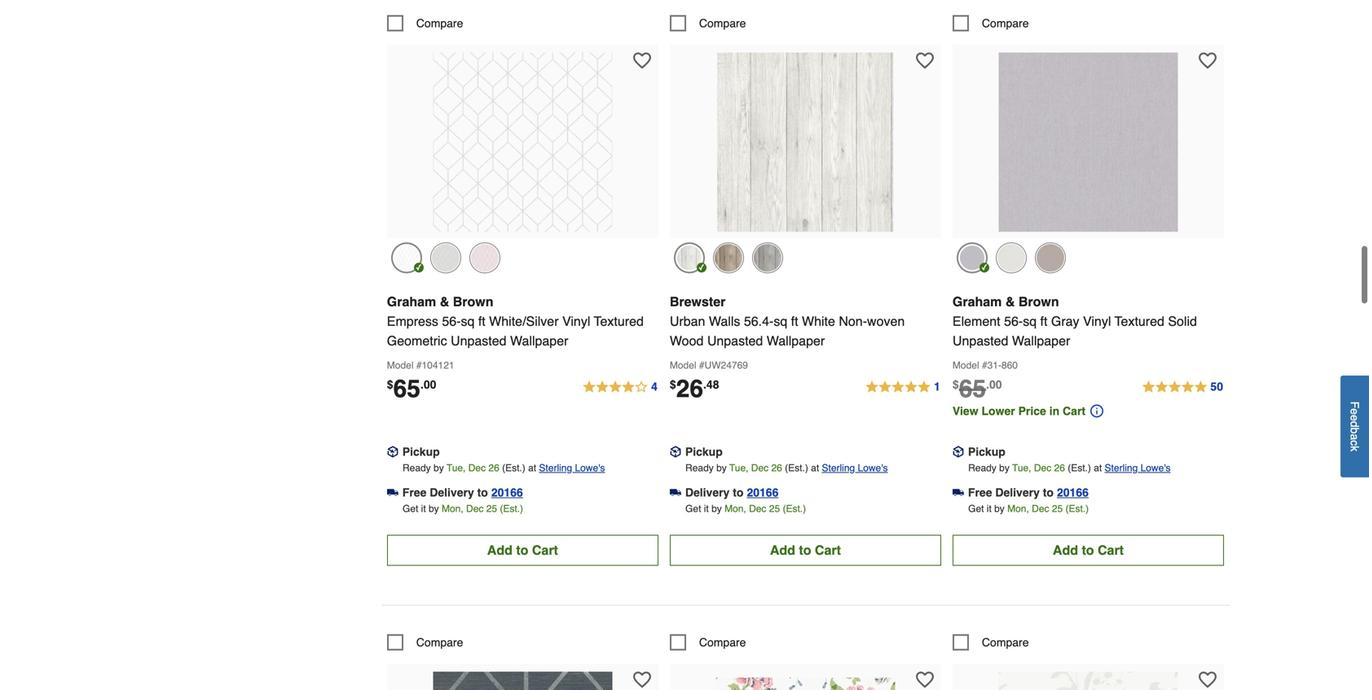 Task type: vqa. For each thing, say whether or not it's contained in the screenshot.
0%
no



Task type: locate. For each thing, give the bounding box(es) containing it.
5002184079 element
[[387, 634, 463, 651]]

graham & brown element 56-sq ft gray vinyl textured solid unpasted wallpaper image
[[999, 52, 1178, 232]]

$ 26 .48
[[670, 375, 719, 403]]

2 horizontal spatial pickup
[[968, 445, 1005, 458]]

0 horizontal spatial lowe's
[[575, 462, 605, 474]]

wallpaper
[[510, 333, 568, 348], [767, 333, 825, 348], [1012, 333, 1070, 348]]

2 sterling from the left
[[822, 462, 855, 474]]

3 at from the left
[[1094, 462, 1102, 474]]

0 horizontal spatial model
[[387, 360, 414, 371]]

3 sterling lowe's button from the left
[[1105, 460, 1171, 476]]

non-
[[839, 314, 867, 329]]

pickup image
[[387, 446, 398, 458], [953, 446, 964, 458]]

1 horizontal spatial vinyl
[[1083, 314, 1111, 329]]

2 horizontal spatial delivery
[[995, 486, 1040, 499]]

2 56- from the left
[[1004, 314, 1023, 329]]

sq inside graham & brown empress 56-sq ft white/silver vinyl textured geometric unpasted wallpaper
[[461, 314, 475, 329]]

0 horizontal spatial textured
[[594, 314, 644, 329]]

25 for sterling lowe's 'button' for second pickup icon from left
[[1052, 503, 1063, 515]]

1 horizontal spatial free delivery to 20166
[[968, 486, 1089, 499]]

3 get it by mon, dec 25 (est.) from the left
[[968, 503, 1089, 515]]

tue, for second pickup icon from left
[[1012, 462, 1031, 474]]

2 25 from the left
[[769, 503, 780, 515]]

tue, for pickup image in the bottom of the page
[[729, 462, 748, 474]]

56- inside graham & brown empress 56-sq ft white/silver vinyl textured geometric unpasted wallpaper
[[442, 314, 461, 329]]

textured up 4 stars image
[[594, 314, 644, 329]]

20166 button
[[491, 484, 523, 501], [747, 484, 779, 501], [1057, 484, 1089, 501]]

2 horizontal spatial tue,
[[1012, 462, 1031, 474]]

20166 button for sterling lowe's 'button' corresponding to pickup image in the bottom of the page
[[747, 484, 779, 501]]

0 horizontal spatial ready by tue, dec 26 (est.) at sterling lowe's
[[403, 462, 605, 474]]

$ for 4
[[387, 378, 393, 391]]

1 horizontal spatial textured
[[1115, 314, 1164, 329]]

1 wallpaper from the left
[[510, 333, 568, 348]]

compare inside 1000558459 "element"
[[699, 17, 746, 30]]

2 horizontal spatial get it by mon, dec 25 (est.)
[[968, 503, 1089, 515]]

e
[[1348, 409, 1361, 415], [1348, 415, 1361, 421]]

add to cart button
[[387, 535, 658, 566], [670, 535, 941, 566], [953, 535, 1224, 566]]

1 it from the left
[[421, 503, 426, 515]]

add
[[487, 543, 512, 558], [770, 543, 795, 558], [1053, 543, 1078, 558]]

3 tue, from the left
[[1012, 462, 1031, 474]]

5 stars image containing 50
[[1141, 378, 1224, 397]]

ready for first pickup icon from left
[[403, 462, 431, 474]]

truck filled image for first pickup icon from left
[[387, 487, 398, 498]]

2 sq from the left
[[774, 314, 787, 329]]

to
[[477, 486, 488, 499], [733, 486, 744, 499], [1043, 486, 1054, 499], [516, 543, 528, 558], [799, 543, 811, 558], [1082, 543, 1094, 558]]

2 horizontal spatial mon,
[[1007, 503, 1029, 515]]

1 free delivery to 20166 from the left
[[402, 486, 523, 499]]

0 horizontal spatial mon,
[[442, 503, 463, 515]]

2 horizontal spatial wallpaper
[[1012, 333, 1070, 348]]

unpasted down element
[[953, 333, 1008, 348]]

2 horizontal spatial add
[[1053, 543, 1078, 558]]

2 vinyl from the left
[[1083, 314, 1111, 329]]

mon, for truck filled icon corresponding to pickup image in the bottom of the page
[[725, 503, 746, 515]]

at
[[528, 462, 536, 474], [811, 462, 819, 474], [1094, 462, 1102, 474]]

0 horizontal spatial get
[[403, 503, 418, 515]]

unpasted
[[451, 333, 506, 348], [707, 333, 763, 348], [953, 333, 1008, 348]]

1 horizontal spatial add
[[770, 543, 795, 558]]

ready by tue, dec 26 (est.) at sterling lowe's
[[403, 462, 605, 474], [685, 462, 888, 474], [968, 462, 1171, 474]]

compare for 5014354273 element
[[699, 636, 746, 649]]

brown inside graham & brown empress 56-sq ft white/silver vinyl textured geometric unpasted wallpaper
[[453, 294, 493, 309]]

3 get from the left
[[968, 503, 984, 515]]

65 down model # 104121
[[393, 375, 420, 403]]

.00 down 31- on the bottom right of the page
[[986, 378, 1002, 391]]

5 stars image down solid
[[1141, 378, 1224, 397]]

20166
[[491, 486, 523, 499], [747, 486, 779, 499], [1057, 486, 1089, 499]]

0 horizontal spatial free delivery to 20166
[[402, 486, 523, 499]]

2 .00 from the left
[[986, 378, 1002, 391]]

truck filled image
[[387, 487, 398, 498], [670, 487, 681, 498], [953, 487, 964, 498]]

& inside graham & brown empress 56-sq ft white/silver vinyl textured geometric unpasted wallpaper
[[440, 294, 449, 309]]

26
[[676, 375, 703, 403], [488, 462, 499, 474], [771, 462, 782, 474], [1054, 462, 1065, 474]]

5 stars image down the woven
[[865, 378, 941, 397]]

0 horizontal spatial delivery
[[430, 486, 474, 499]]

2 free from the left
[[968, 486, 992, 499]]

2 graham from the left
[[953, 294, 1002, 309]]

mon, for truck filled icon related to first pickup icon from left
[[442, 503, 463, 515]]

1 $ from the left
[[387, 378, 393, 391]]

mon,
[[442, 503, 463, 515], [725, 503, 746, 515], [1007, 503, 1029, 515]]

c
[[1348, 440, 1361, 446]]

1000395949 element
[[387, 15, 463, 31]]

at for first pickup icon from left
[[528, 462, 536, 474]]

3 20166 button from the left
[[1057, 484, 1089, 501]]

sq right empress
[[461, 314, 475, 329]]

graham inside graham & brown element 56-sq ft gray vinyl textured solid unpasted wallpaper
[[953, 294, 1002, 309]]

1 add from the left
[[487, 543, 512, 558]]

1 horizontal spatial 56-
[[1004, 314, 1023, 329]]

wallpaper down white
[[767, 333, 825, 348]]

e up b
[[1348, 415, 1361, 421]]

0 horizontal spatial sterling
[[539, 462, 572, 474]]

1 65 from the left
[[393, 375, 420, 403]]

0 horizontal spatial pickup image
[[387, 446, 398, 458]]

tue,
[[447, 462, 466, 474], [729, 462, 748, 474], [1012, 462, 1031, 474]]

1 e from the top
[[1348, 409, 1361, 415]]

3 ft from the left
[[1040, 314, 1048, 329]]

& for empress
[[440, 294, 449, 309]]

2 get it by mon, dec 25 (est.) from the left
[[685, 503, 806, 515]]

25
[[486, 503, 497, 515], [769, 503, 780, 515], [1052, 503, 1063, 515]]

2 horizontal spatial get
[[968, 503, 984, 515]]

laura ashley romantic opulence 56-sq ft white non-woven birds unpasted wallpaper image
[[999, 672, 1178, 690]]

1 horizontal spatial 65
[[959, 375, 986, 403]]

1 horizontal spatial lowe's
[[858, 462, 888, 474]]

delivery for second pickup icon from left
[[995, 486, 1040, 499]]

at for pickup image in the bottom of the page
[[811, 462, 819, 474]]

ft inside graham & brown element 56-sq ft gray vinyl textured solid unpasted wallpaper
[[1040, 314, 1048, 329]]

1 add to cart button from the left
[[387, 535, 658, 566]]

$ 65 .00 for 50
[[953, 375, 1002, 403]]

truck filled image for second pickup icon from left
[[953, 487, 964, 498]]

brewster urban walls 56.4-sq ft white non-woven wood unpasted wallpaper
[[670, 294, 905, 348]]

vinyl
[[562, 314, 590, 329], [1083, 314, 1111, 329]]

2 it from the left
[[704, 503, 709, 515]]

2 horizontal spatial sq
[[1023, 314, 1037, 329]]

2 horizontal spatial 25
[[1052, 503, 1063, 515]]

it
[[421, 503, 426, 515], [704, 503, 709, 515], [987, 503, 992, 515]]

# up .48
[[699, 360, 705, 371]]

5 stars image
[[865, 378, 941, 397], [1141, 378, 1224, 397]]

1 horizontal spatial delivery
[[685, 486, 730, 499]]

1 horizontal spatial get it by mon, dec 25 (est.)
[[685, 503, 806, 515]]

textured for element 56-sq ft gray vinyl textured solid unpasted wallpaper
[[1115, 314, 1164, 329]]

2 horizontal spatial ready
[[968, 462, 996, 474]]

3 ready from the left
[[968, 462, 996, 474]]

2 unpasted from the left
[[707, 333, 763, 348]]

1 horizontal spatial tue,
[[729, 462, 748, 474]]

compare inside 5014354273 element
[[699, 636, 746, 649]]

wallpaper down 'gray'
[[1012, 333, 1070, 348]]

20166 for truck filled icon related to first pickup icon from left
[[491, 486, 523, 499]]

graham up element
[[953, 294, 1002, 309]]

0 horizontal spatial tue,
[[447, 462, 466, 474]]

1 horizontal spatial pickup
[[685, 445, 723, 458]]

pickup for second pickup icon from left
[[968, 445, 1005, 458]]

0 horizontal spatial heart outline image
[[633, 671, 651, 689]]

vinyl for white/silver
[[562, 314, 590, 329]]

2 get from the left
[[685, 503, 701, 515]]

1 sq from the left
[[461, 314, 475, 329]]

0 horizontal spatial wallpaper
[[510, 333, 568, 348]]

pickup for pickup image in the bottom of the page
[[685, 445, 723, 458]]

0 horizontal spatial pickup
[[402, 445, 440, 458]]

2 pickup from the left
[[685, 445, 723, 458]]

ft left 'gray'
[[1040, 314, 1048, 329]]

pickup right pickup image in the bottom of the page
[[685, 445, 723, 458]]

0 horizontal spatial it
[[421, 503, 426, 515]]

by
[[434, 462, 444, 474], [716, 462, 727, 474], [999, 462, 1010, 474], [429, 503, 439, 515], [711, 503, 722, 515], [994, 503, 1005, 515]]

0 horizontal spatial &
[[440, 294, 449, 309]]

1 sterling from the left
[[539, 462, 572, 474]]

dec
[[468, 462, 486, 474], [751, 462, 769, 474], [1034, 462, 1051, 474], [466, 503, 484, 515], [749, 503, 766, 515], [1032, 503, 1049, 515]]

compare inside 5012922943 element
[[982, 636, 1029, 649]]

& down stone "image"
[[1005, 294, 1015, 309]]

2 horizontal spatial #
[[982, 360, 987, 371]]

56- right element
[[1004, 314, 1023, 329]]

free delivery to 20166
[[402, 486, 523, 499], [968, 486, 1089, 499]]

4
[[651, 380, 658, 393]]

2 horizontal spatial add to cart
[[1053, 543, 1124, 558]]

delivery
[[430, 486, 474, 499], [685, 486, 730, 499], [995, 486, 1040, 499]]

# for brewster urban walls 56.4-sq ft white non-woven wood unpasted wallpaper
[[699, 360, 705, 371]]

ready down the actual price $65.00 element at the left of page
[[403, 462, 431, 474]]

ft inside "brewster urban walls 56.4-sq ft white non-woven wood unpasted wallpaper"
[[791, 314, 798, 329]]

compare inside the 1000395949 'element'
[[416, 17, 463, 30]]

unpasted up the 104121
[[451, 333, 506, 348]]

.00 down model # 104121
[[420, 378, 436, 391]]

0 horizontal spatial ft
[[478, 314, 485, 329]]

graham
[[387, 294, 436, 309], [953, 294, 1002, 309]]

0 horizontal spatial #
[[416, 360, 422, 371]]

sterling lowe's button
[[539, 460, 605, 476], [822, 460, 888, 476], [1105, 460, 1171, 476]]

sq inside graham & brown element 56-sq ft gray vinyl textured solid unpasted wallpaper
[[1023, 314, 1037, 329]]

ready up delivery to 20166
[[685, 462, 714, 474]]

2 horizontal spatial sterling lowe's button
[[1105, 460, 1171, 476]]

sterling
[[539, 462, 572, 474], [822, 462, 855, 474], [1105, 462, 1138, 474]]

natural image
[[1035, 242, 1066, 273]]

3 $ from the left
[[953, 378, 959, 391]]

0 horizontal spatial add to cart
[[487, 543, 558, 558]]

2 brown from the left
[[1019, 294, 1059, 309]]

sq for element
[[1023, 314, 1037, 329]]

$ right 4 on the left of the page
[[670, 378, 676, 391]]

2 horizontal spatial ready by tue, dec 26 (est.) at sterling lowe's
[[968, 462, 1171, 474]]

1 horizontal spatial 25
[[769, 503, 780, 515]]

2 # from the left
[[699, 360, 705, 371]]

1 $ 65 .00 from the left
[[387, 375, 436, 403]]

1 ft from the left
[[478, 314, 485, 329]]

1 unpasted from the left
[[451, 333, 506, 348]]

compare for 999981152 element
[[982, 17, 1029, 30]]

26 for first pickup icon from left
[[488, 462, 499, 474]]

3 lowe's from the left
[[1141, 462, 1171, 474]]

1 get it by mon, dec 25 (est.) from the left
[[403, 503, 523, 515]]

2 ready from the left
[[685, 462, 714, 474]]

graham up empress
[[387, 294, 436, 309]]

vinyl for gray
[[1083, 314, 1111, 329]]

#
[[416, 360, 422, 371], [699, 360, 705, 371], [982, 360, 987, 371]]

wallpaper inside graham & brown element 56-sq ft gray vinyl textured solid unpasted wallpaper
[[1012, 333, 1070, 348]]

2 sterling lowe's button from the left
[[822, 460, 888, 476]]

1 ready by tue, dec 26 (est.) at sterling lowe's from the left
[[403, 462, 605, 474]]

free delivery to 20166 for truck filled icon related to first pickup icon from left
[[402, 486, 523, 499]]

model # 31-860
[[953, 360, 1018, 371]]

& inside graham & brown element 56-sq ft gray vinyl textured solid unpasted wallpaper
[[1005, 294, 1015, 309]]

2 add to cart from the left
[[770, 543, 841, 558]]

# for graham & brown empress 56-sq ft white/silver vinyl textured geometric unpasted wallpaper
[[416, 360, 422, 371]]

brown up 'gray'
[[1019, 294, 1059, 309]]

3 truck filled image from the left
[[953, 487, 964, 498]]

5 stars image containing 1
[[865, 378, 941, 397]]

3 ready by tue, dec 26 (est.) at sterling lowe's from the left
[[968, 462, 1171, 474]]

2 horizontal spatial $
[[953, 378, 959, 391]]

ft for element
[[1040, 314, 1048, 329]]

1 horizontal spatial pickup image
[[953, 446, 964, 458]]

.48
[[703, 378, 719, 391]]

vinyl right white/silver
[[562, 314, 590, 329]]

model up the actual price $65.00 element at the left of page
[[387, 360, 414, 371]]

model down wood
[[670, 360, 696, 371]]

brown
[[453, 294, 493, 309], [1019, 294, 1059, 309]]

5 stars image for 65
[[1141, 378, 1224, 397]]

model # uw24769
[[670, 360, 748, 371]]

3 it from the left
[[987, 503, 992, 515]]

1 horizontal spatial sterling
[[822, 462, 855, 474]]

ft left white
[[791, 314, 798, 329]]

0 horizontal spatial $ 65 .00
[[387, 375, 436, 403]]

pickup down the actual price $65.00 element at the left of page
[[402, 445, 440, 458]]

pickup image down the actual price $65.00 element at the left of page
[[387, 446, 398, 458]]

1 delivery from the left
[[430, 486, 474, 499]]

truck filled image for pickup image in the bottom of the page
[[670, 487, 681, 498]]

unpasted inside "brewster urban walls 56.4-sq ft white non-woven wood unpasted wallpaper"
[[707, 333, 763, 348]]

get it by mon, dec 25 (est.) for truck filled icon corresponding to pickup image in the bottom of the page
[[685, 503, 806, 515]]

0 horizontal spatial sq
[[461, 314, 475, 329]]

vinyl inside graham & brown element 56-sq ft gray vinyl textured solid unpasted wallpaper
[[1083, 314, 1111, 329]]

2 horizontal spatial sterling
[[1105, 462, 1138, 474]]

unpasted down walls on the top right
[[707, 333, 763, 348]]

f e e d b a c k button
[[1341, 376, 1369, 478]]

.00 inside the actual price $65.00 element
[[420, 378, 436, 391]]

1 lowe's from the left
[[575, 462, 605, 474]]

& for element
[[1005, 294, 1015, 309]]

gray image
[[957, 242, 988, 273]]

1 sterling lowe's button from the left
[[539, 460, 605, 476]]

1 horizontal spatial 20166 button
[[747, 484, 779, 501]]

1 horizontal spatial &
[[1005, 294, 1015, 309]]

0 horizontal spatial 65
[[393, 375, 420, 403]]

0 horizontal spatial sterling lowe's button
[[539, 460, 605, 476]]

1 horizontal spatial ready by tue, dec 26 (est.) at sterling lowe's
[[685, 462, 888, 474]]

info image
[[1090, 405, 1103, 418]]

2 textured from the left
[[1115, 314, 1164, 329]]

brown inside graham & brown element 56-sq ft gray vinyl textured solid unpasted wallpaper
[[1019, 294, 1059, 309]]

1 horizontal spatial brown
[[1019, 294, 1059, 309]]

2 horizontal spatial lowe's
[[1141, 462, 1171, 474]]

2 horizontal spatial truck filled image
[[953, 487, 964, 498]]

f e e d b a c k
[[1348, 402, 1361, 452]]

0 horizontal spatial add
[[487, 543, 512, 558]]

urban
[[670, 314, 705, 329]]

1 56- from the left
[[442, 314, 461, 329]]

20166 for truck filled icon for second pickup icon from left
[[1057, 486, 1089, 499]]

104121
[[422, 360, 454, 371]]

textured inside graham & brown empress 56-sq ft white/silver vinyl textured geometric unpasted wallpaper
[[594, 314, 644, 329]]

vinyl inside graham & brown empress 56-sq ft white/silver vinyl textured geometric unpasted wallpaper
[[562, 314, 590, 329]]

3 wallpaper from the left
[[1012, 333, 1070, 348]]

compare for 5002184079 element
[[416, 636, 463, 649]]

65 up 'view'
[[959, 375, 986, 403]]

unpasted inside graham & brown empress 56-sq ft white/silver vinyl textured geometric unpasted wallpaper
[[451, 333, 506, 348]]

56- right empress
[[442, 314, 461, 329]]

2 pickup image from the left
[[953, 446, 964, 458]]

0 horizontal spatial $
[[387, 378, 393, 391]]

get for second pickup icon from left
[[968, 503, 984, 515]]

2 65 from the left
[[959, 375, 986, 403]]

textured for empress 56-sq ft white/silver vinyl textured geometric unpasted wallpaper
[[594, 314, 644, 329]]

2 tue, from the left
[[729, 462, 748, 474]]

textured
[[594, 314, 644, 329], [1115, 314, 1164, 329]]

.00
[[420, 378, 436, 391], [986, 378, 1002, 391]]

& down gray/rose gold icon
[[440, 294, 449, 309]]

compare inside 999981152 element
[[982, 17, 1029, 30]]

1 button
[[865, 378, 941, 397]]

31-
[[987, 360, 1002, 371]]

(est.)
[[502, 462, 525, 474], [785, 462, 808, 474], [1068, 462, 1091, 474], [500, 503, 523, 515], [783, 503, 806, 515], [1066, 503, 1089, 515]]

3 20166 from the left
[[1057, 486, 1089, 499]]

2 horizontal spatial it
[[987, 503, 992, 515]]

lower
[[982, 405, 1015, 418]]

20166 button for sterling lowe's 'button' for second pickup icon from left
[[1057, 484, 1089, 501]]

unpasted inside graham & brown element 56-sq ft gray vinyl textured solid unpasted wallpaper
[[953, 333, 1008, 348]]

0 horizontal spatial 5 stars image
[[865, 378, 941, 397]]

1 horizontal spatial ft
[[791, 314, 798, 329]]

unpasted for element
[[953, 333, 1008, 348]]

pickup for first pickup icon from left
[[402, 445, 440, 458]]

ready by tue, dec 26 (est.) at sterling lowe's for pickup image in the bottom of the page
[[685, 462, 888, 474]]

$ 65 .00 down the "model # 31-860"
[[953, 375, 1002, 403]]

pickup image down 'view'
[[953, 446, 964, 458]]

0 horizontal spatial brown
[[453, 294, 493, 309]]

1 .00 from the left
[[420, 378, 436, 391]]

1 horizontal spatial graham
[[953, 294, 1002, 309]]

delivery for first pickup icon from left
[[430, 486, 474, 499]]

2 horizontal spatial model
[[953, 360, 979, 371]]

&
[[440, 294, 449, 309], [1005, 294, 1015, 309]]

3 add to cart button from the left
[[953, 535, 1224, 566]]

compare for 5012922943 element
[[982, 636, 1029, 649]]

model for empress 56-sq ft white/silver vinyl textured geometric unpasted wallpaper
[[387, 360, 414, 371]]

1 25 from the left
[[486, 503, 497, 515]]

2 add from the left
[[770, 543, 795, 558]]

get
[[403, 503, 418, 515], [685, 503, 701, 515], [968, 503, 984, 515]]

wallpaper down white/silver
[[510, 333, 568, 348]]

$ 65 .00 down model # 104121
[[387, 375, 436, 403]]

wallpaper inside graham & brown empress 56-sq ft white/silver vinyl textured geometric unpasted wallpaper
[[510, 333, 568, 348]]

56- inside graham & brown element 56-sq ft gray vinyl textured solid unpasted wallpaper
[[1004, 314, 1023, 329]]

3 unpasted from the left
[[953, 333, 1008, 348]]

1 vinyl from the left
[[562, 314, 590, 329]]

view lower price in cart
[[953, 405, 1086, 418]]

65
[[393, 375, 420, 403], [959, 375, 986, 403]]

heart outline image
[[633, 52, 651, 70], [1199, 52, 1217, 70], [916, 671, 934, 689], [1199, 671, 1217, 689]]

white/silver image
[[391, 242, 422, 273]]

1 5 stars image from the left
[[865, 378, 941, 397]]

1 at from the left
[[528, 462, 536, 474]]

2 5 stars image from the left
[[1141, 378, 1224, 397]]

56.4-
[[744, 314, 774, 329]]

2 ft from the left
[[791, 314, 798, 329]]

textured inside graham & brown element 56-sq ft gray vinyl textured solid unpasted wallpaper
[[1115, 314, 1164, 329]]

$ down model # 104121
[[387, 378, 393, 391]]

1 # from the left
[[416, 360, 422, 371]]

brewster
[[670, 294, 726, 309]]

0 horizontal spatial at
[[528, 462, 536, 474]]

1 horizontal spatial sterling lowe's button
[[822, 460, 888, 476]]

1 mon, from the left
[[442, 503, 463, 515]]

1 horizontal spatial mon,
[[725, 503, 746, 515]]

free
[[402, 486, 427, 499], [968, 486, 992, 499]]

compare inside 5002184079 element
[[416, 636, 463, 649]]

1 brown from the left
[[453, 294, 493, 309]]

lowe's for second pickup icon from left
[[1141, 462, 1171, 474]]

1 horizontal spatial free
[[968, 486, 992, 499]]

ft
[[478, 314, 485, 329], [791, 314, 798, 329], [1040, 314, 1048, 329]]

1 free from the left
[[402, 486, 427, 499]]

brown down "pink/rose gold" icon
[[453, 294, 493, 309]]

1 pickup image from the left
[[387, 446, 398, 458]]

$ inside "$ 26 .48"
[[670, 378, 676, 391]]

2 free delivery to 20166 from the left
[[968, 486, 1089, 499]]

$ inside the actual price $65.00 element
[[387, 378, 393, 391]]

ready
[[403, 462, 431, 474], [685, 462, 714, 474], [968, 462, 996, 474]]

cart
[[1063, 405, 1086, 418], [532, 543, 558, 558], [815, 543, 841, 558], [1098, 543, 1124, 558]]

get it by mon, dec 25 (est.) for truck filled icon related to first pickup icon from left
[[403, 503, 523, 515]]

1 horizontal spatial wallpaper
[[767, 333, 825, 348]]

ft inside graham & brown empress 56-sq ft white/silver vinyl textured geometric unpasted wallpaper
[[478, 314, 485, 329]]

pickup down lower
[[968, 445, 1005, 458]]

1 horizontal spatial 5 stars image
[[1141, 378, 1224, 397]]

3 # from the left
[[982, 360, 987, 371]]

2 horizontal spatial at
[[1094, 462, 1102, 474]]

56-
[[442, 314, 461, 329], [1004, 314, 1023, 329]]

2 ready by tue, dec 26 (est.) at sterling lowe's from the left
[[685, 462, 888, 474]]

3 pickup from the left
[[968, 445, 1005, 458]]

2 wallpaper from the left
[[767, 333, 825, 348]]

vinyl right 'gray'
[[1083, 314, 1111, 329]]

2 horizontal spatial ft
[[1040, 314, 1048, 329]]

sq
[[461, 314, 475, 329], [774, 314, 787, 329], [1023, 314, 1037, 329]]

graham inside graham & brown empress 56-sq ft white/silver vinyl textured geometric unpasted wallpaper
[[387, 294, 436, 309]]

50
[[1210, 380, 1223, 393]]

e up 'd'
[[1348, 409, 1361, 415]]

.00 for 50
[[986, 378, 1002, 391]]

1 horizontal spatial ready
[[685, 462, 714, 474]]

1 horizontal spatial add to cart button
[[670, 535, 941, 566]]

compare
[[416, 17, 463, 30], [699, 17, 746, 30], [982, 17, 1029, 30], [416, 636, 463, 649], [699, 636, 746, 649], [982, 636, 1029, 649]]

ready down lower
[[968, 462, 996, 474]]

2 lowe's from the left
[[858, 462, 888, 474]]

model # 104121
[[387, 360, 454, 371]]

56- for empress
[[442, 314, 461, 329]]

uw24769
[[705, 360, 748, 371]]

1 graham from the left
[[387, 294, 436, 309]]

1 horizontal spatial $ 65 .00
[[953, 375, 1002, 403]]

1 horizontal spatial model
[[670, 360, 696, 371]]

lowe's
[[575, 462, 605, 474], [858, 462, 888, 474], [1141, 462, 1171, 474]]

0 horizontal spatial 56-
[[442, 314, 461, 329]]

pickup
[[402, 445, 440, 458], [685, 445, 723, 458], [968, 445, 1005, 458]]

1 get from the left
[[403, 503, 418, 515]]

1 horizontal spatial sq
[[774, 314, 787, 329]]

$ 65 .00
[[387, 375, 436, 403], [953, 375, 1002, 403]]

1 horizontal spatial $
[[670, 378, 676, 391]]

f
[[1348, 402, 1361, 409]]

2 truck filled image from the left
[[670, 487, 681, 498]]

2 & from the left
[[1005, 294, 1015, 309]]

860
[[1002, 360, 1018, 371]]

0 horizontal spatial vinyl
[[562, 314, 590, 329]]

gray/rose gold image
[[430, 242, 461, 273]]

add to cart
[[487, 543, 558, 558], [770, 543, 841, 558], [1053, 543, 1124, 558]]

element
[[953, 314, 1000, 329]]

# left 860 on the right
[[982, 360, 987, 371]]

model
[[387, 360, 414, 371], [670, 360, 696, 371], [953, 360, 979, 371]]

2 horizontal spatial 20166 button
[[1057, 484, 1089, 501]]

1 horizontal spatial .00
[[986, 378, 1002, 391]]

26 for pickup image in the bottom of the page
[[771, 462, 782, 474]]

sq left white
[[774, 314, 787, 329]]

tue, for first pickup icon from left
[[447, 462, 466, 474]]

pickup image
[[670, 446, 681, 458]]

1 horizontal spatial get
[[685, 503, 701, 515]]

2 horizontal spatial 20166
[[1057, 486, 1089, 499]]

$ right 1
[[953, 378, 959, 391]]

1 20166 from the left
[[491, 486, 523, 499]]

1 horizontal spatial unpasted
[[707, 333, 763, 348]]

1 textured from the left
[[594, 314, 644, 329]]

sq inside "brewster urban walls 56.4-sq ft white non-woven wood unpasted wallpaper"
[[774, 314, 787, 329]]

0 horizontal spatial .00
[[420, 378, 436, 391]]

# up the actual price $65.00 element at the left of page
[[416, 360, 422, 371]]

0 horizontal spatial unpasted
[[451, 333, 506, 348]]

stone image
[[996, 242, 1027, 273]]

3 sterling from the left
[[1105, 462, 1138, 474]]

3 model from the left
[[953, 360, 979, 371]]

1 ready from the left
[[403, 462, 431, 474]]

1 horizontal spatial #
[[699, 360, 705, 371]]

2 mon, from the left
[[725, 503, 746, 515]]

0 horizontal spatial 20166 button
[[491, 484, 523, 501]]

york wallcoverings white and blush teahouse floral wallpaper image
[[716, 672, 895, 690]]

1 horizontal spatial 20166
[[747, 486, 779, 499]]

5 stars image for 26
[[865, 378, 941, 397]]

1 horizontal spatial add to cart
[[770, 543, 841, 558]]

1 pickup from the left
[[402, 445, 440, 458]]

ft left white/silver
[[478, 314, 485, 329]]

sq left 'gray'
[[1023, 314, 1037, 329]]

ready for pickup image in the bottom of the page
[[685, 462, 714, 474]]

2 20166 button from the left
[[747, 484, 779, 501]]

1 truck filled image from the left
[[387, 487, 398, 498]]

heart outline image
[[916, 52, 934, 70], [633, 671, 651, 689]]

0 horizontal spatial get it by mon, dec 25 (est.)
[[403, 503, 523, 515]]

20166 button for sterling lowe's 'button' related to first pickup icon from left
[[491, 484, 523, 501]]

3 mon, from the left
[[1007, 503, 1029, 515]]

ready by tue, dec 26 (est.) at sterling lowe's for second pickup icon from left
[[968, 462, 1171, 474]]

unpasted for empress
[[451, 333, 506, 348]]

sterling for sterling lowe's 'button' for second pickup icon from left
[[1105, 462, 1138, 474]]

1 & from the left
[[440, 294, 449, 309]]

2 $ 65 .00 from the left
[[953, 375, 1002, 403]]

textured left solid
[[1115, 314, 1164, 329]]

2 at from the left
[[811, 462, 819, 474]]

3 sq from the left
[[1023, 314, 1037, 329]]

0 horizontal spatial truck filled image
[[387, 487, 398, 498]]

$
[[387, 378, 393, 391], [670, 378, 676, 391], [953, 378, 959, 391]]

get it by mon, dec 25 (est.)
[[403, 503, 523, 515], [685, 503, 806, 515], [968, 503, 1089, 515]]

model left 31- on the bottom right of the page
[[953, 360, 979, 371]]

1 horizontal spatial at
[[811, 462, 819, 474]]



Task type: describe. For each thing, give the bounding box(es) containing it.
it for truck filled icon related to first pickup icon from left
[[421, 503, 426, 515]]

1
[[934, 380, 940, 393]]

25 for sterling lowe's 'button' corresponding to pickup image in the bottom of the page
[[769, 503, 780, 515]]

wallpaper for empress
[[510, 333, 568, 348]]

5014354273 element
[[670, 634, 746, 651]]

2 e from the top
[[1348, 415, 1361, 421]]

0 vertical spatial heart outline image
[[916, 52, 934, 70]]

free delivery to 20166 for truck filled icon for second pickup icon from left
[[968, 486, 1089, 499]]

# for graham & brown element 56-sq ft gray vinyl textured solid unpasted wallpaper
[[982, 360, 987, 371]]

mon, for truck filled icon for second pickup icon from left
[[1007, 503, 1029, 515]]

empress
[[387, 314, 438, 329]]

ready by tue, dec 26 (est.) at sterling lowe's for first pickup icon from left
[[403, 462, 605, 474]]

sterling lowe's button for pickup image in the bottom of the page
[[822, 460, 888, 476]]

get for first pickup icon from left
[[403, 503, 418, 515]]

sterling lowe's button for first pickup icon from left
[[539, 460, 605, 476]]

26 for second pickup icon from left
[[1054, 462, 1065, 474]]

$ for 50
[[953, 378, 959, 391]]

model for urban walls 56.4-sq ft white non-woven wood unpasted wallpaper
[[670, 360, 696, 371]]

999981152 element
[[953, 15, 1029, 31]]

d
[[1348, 421, 1361, 428]]

50 button
[[1141, 378, 1224, 397]]

graham & brown element 56-sq ft gray vinyl textured solid unpasted wallpaper
[[953, 294, 1197, 348]]

2 20166 from the left
[[747, 486, 779, 499]]

65 for 50
[[959, 375, 986, 403]]

delivery to 20166
[[685, 486, 779, 499]]

sq for empress
[[461, 314, 475, 329]]

wood
[[670, 333, 704, 348]]

sterling for sterling lowe's 'button' related to first pickup icon from left
[[539, 462, 572, 474]]

5012922943 element
[[953, 634, 1029, 651]]

view lower price in cart button
[[953, 405, 1105, 418]]

light grey image
[[752, 242, 783, 273]]

boutique heavy weight vinyl 56-sq ft teal vinyl textured geometric unpasted wallpaper image
[[433, 672, 612, 690]]

65 for 4
[[393, 375, 420, 403]]

4 button
[[582, 378, 658, 397]]

1 add to cart from the left
[[487, 543, 558, 558]]

get it by mon, dec 25 (est.) for truck filled icon for second pickup icon from left
[[968, 503, 1089, 515]]

model for element 56-sq ft gray vinyl textured solid unpasted wallpaper
[[953, 360, 979, 371]]

compare for 1000558459 "element"
[[699, 17, 746, 30]]

free for truck filled icon related to first pickup icon from left
[[402, 486, 427, 499]]

white
[[802, 314, 835, 329]]

k
[[1348, 446, 1361, 452]]

1 vertical spatial heart outline image
[[633, 671, 651, 689]]

2 delivery from the left
[[685, 486, 730, 499]]

graham & brown empress 56-sq ft white/silver vinyl textured geometric unpasted wallpaper
[[387, 294, 644, 348]]

price
[[1018, 405, 1046, 418]]

graham for graham & brown empress 56-sq ft white/silver vinyl textured geometric unpasted wallpaper
[[387, 294, 436, 309]]

56- for element
[[1004, 314, 1023, 329]]

pink/rose gold image
[[469, 242, 500, 273]]

b
[[1348, 428, 1361, 434]]

3 add to cart from the left
[[1053, 543, 1124, 558]]

ready for second pickup icon from left
[[968, 462, 996, 474]]

1000558459 element
[[670, 15, 746, 31]]

get for pickup image in the bottom of the page
[[685, 503, 701, 515]]

walls
[[709, 314, 740, 329]]

solid
[[1168, 314, 1197, 329]]

at for second pickup icon from left
[[1094, 462, 1102, 474]]

lowe's for first pickup icon from left
[[575, 462, 605, 474]]

actual price $65.00 element
[[387, 375, 436, 403]]

wallpaper for element
[[1012, 333, 1070, 348]]

free for truck filled icon for second pickup icon from left
[[968, 486, 992, 499]]

it for truck filled icon for second pickup icon from left
[[987, 503, 992, 515]]

gray
[[1051, 314, 1079, 329]]

brown for gray
[[1019, 294, 1059, 309]]

white/silver
[[489, 314, 559, 329]]

sterling lowe's button for second pickup icon from left
[[1105, 460, 1171, 476]]

brown image
[[713, 242, 744, 273]]

3 add from the left
[[1053, 543, 1078, 558]]

25 for sterling lowe's 'button' related to first pickup icon from left
[[486, 503, 497, 515]]

a
[[1348, 434, 1361, 440]]

woven
[[867, 314, 905, 329]]

sterling for sterling lowe's 'button' corresponding to pickup image in the bottom of the page
[[822, 462, 855, 474]]

ft for empress
[[478, 314, 485, 329]]

graham for graham & brown element 56-sq ft gray vinyl textured solid unpasted wallpaper
[[953, 294, 1002, 309]]

actual price $26.48 element
[[670, 375, 719, 403]]

view
[[953, 405, 978, 418]]

brown for white/silver
[[453, 294, 493, 309]]

4 stars image
[[582, 378, 658, 397]]

2 add to cart button from the left
[[670, 535, 941, 566]]

graham & brown empress 56-sq ft white/silver vinyl textured geometric unpasted wallpaper image
[[433, 52, 612, 232]]

white image
[[674, 242, 705, 273]]

$ for 1
[[670, 378, 676, 391]]

cart inside button
[[1063, 405, 1086, 418]]

$ 65 .00 for 4
[[387, 375, 436, 403]]

lowe's for pickup image in the bottom of the page
[[858, 462, 888, 474]]

compare for the 1000395949 'element'
[[416, 17, 463, 30]]

in
[[1049, 405, 1060, 418]]

geometric
[[387, 333, 447, 348]]

.00 for 4
[[420, 378, 436, 391]]

wallpaper inside "brewster urban walls 56.4-sq ft white non-woven wood unpasted wallpaper"
[[767, 333, 825, 348]]

brewster urban walls 56.4-sq ft white non-woven wood unpasted wallpaper image
[[716, 52, 895, 232]]

it for truck filled icon corresponding to pickup image in the bottom of the page
[[704, 503, 709, 515]]



